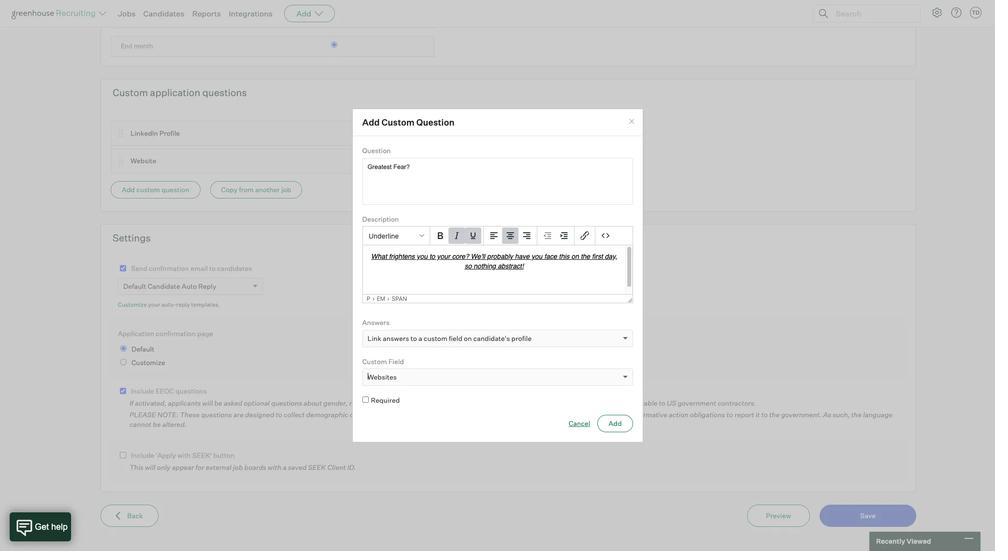 Task type: vqa. For each thing, say whether or not it's contained in the screenshot.
the bottom "Individual"
no



Task type: locate. For each thing, give the bounding box(es) containing it.
custom application questions
[[113, 86, 247, 99]]

1 vertical spatial confirmation
[[156, 330, 196, 338]]

0 vertical spatial question
[[417, 117, 455, 128]]

field
[[389, 358, 404, 366]]

copy from another job button
[[210, 181, 302, 199]]

to right email
[[209, 264, 216, 273]]

1 horizontal spatial eeoc
[[530, 399, 549, 408]]

reply
[[198, 283, 217, 291]]

auto-
[[162, 301, 176, 309]]

linkedin profile
[[131, 129, 180, 137]]

confirmation left page
[[156, 330, 196, 338]]

confirmation for application
[[156, 330, 196, 338]]

customize for customize
[[132, 359, 165, 367]]

navigation
[[367, 296, 624, 303]]

for left federal at the right of the page
[[547, 411, 556, 419]]

1 vertical spatial a
[[283, 464, 287, 472]]

default up the customize link
[[123, 283, 146, 291]]

as
[[824, 411, 832, 419]]

for inside include eeoc questions if activated, applicants will be asked optional questions about gender, race, veteran, and disability status to comply with certain eeoc reporting requirements applicable to us government contractors. please note: these questions are designed to collect demographic data about applicants in the format that is specifically required for federal contractors with affirmative action obligations to report it to the government. as such, the language cannot be altered.
[[547, 411, 556, 419]]

the right such,
[[852, 411, 862, 419]]

1 horizontal spatial for
[[547, 411, 556, 419]]

for
[[547, 411, 556, 419], [196, 464, 204, 472]]

0 vertical spatial for
[[547, 411, 556, 419]]

the right in
[[427, 411, 437, 419]]

reporting
[[550, 399, 580, 408]]

applicants up these
[[168, 399, 201, 408]]

will inside include 'apply with seek' button this will only appear for external job boards with a saved seek client id.
[[145, 464, 156, 472]]

the
[[427, 411, 437, 419], [770, 411, 780, 419], [852, 411, 862, 419]]

0 vertical spatial a
[[419, 334, 423, 343]]

1 horizontal spatial custom
[[424, 334, 448, 343]]

customize for customize your auto-reply templates.
[[118, 301, 147, 309]]

be down note:
[[153, 421, 161, 429]]

will inside include eeoc questions if activated, applicants will be asked optional questions about gender, race, veteran, and disability status to comply with certain eeoc reporting requirements applicable to us government contractors. please note: these questions are designed to collect demographic data about applicants in the format that is specifically required for federal contractors with affirmative action obligations to report it to the government. as such, the language cannot be altered.
[[202, 399, 213, 408]]

customize link
[[118, 301, 147, 309]]

format
[[439, 411, 460, 419]]

0 vertical spatial default
[[123, 283, 146, 291]]

0 vertical spatial include
[[131, 388, 154, 396]]

the right it
[[770, 411, 780, 419]]

websites option
[[368, 373, 397, 382]]

activated,
[[135, 399, 167, 408]]

candidate's
[[474, 334, 510, 343]]

a inside the add custom question dialog
[[419, 334, 423, 343]]

custom left question
[[136, 186, 160, 194]]

such,
[[833, 411, 851, 419]]

0 horizontal spatial be
[[153, 421, 161, 429]]

obligations
[[691, 411, 726, 419]]

profile
[[160, 129, 180, 137]]

custom
[[113, 86, 148, 99], [382, 117, 415, 128], [363, 358, 387, 366]]

None checkbox
[[120, 265, 126, 272], [120, 453, 126, 459], [120, 265, 126, 272], [120, 453, 126, 459]]

td button
[[971, 7, 982, 18]]

› right p
[[372, 296, 375, 303]]

add custom question
[[122, 186, 189, 194]]

and
[[394, 399, 406, 408]]

to left collect
[[276, 411, 282, 419]]

0 vertical spatial customize
[[118, 301, 147, 309]]

underline
[[369, 232, 399, 240]]

this
[[130, 464, 144, 472]]

navigation containing p
[[367, 296, 624, 303]]

0 horizontal spatial will
[[145, 464, 156, 472]]

0 horizontal spatial a
[[283, 464, 287, 472]]

1 horizontal spatial about
[[366, 411, 384, 419]]

1 horizontal spatial question
[[417, 117, 455, 128]]

2 the from the left
[[770, 411, 780, 419]]

custom for custom application questions
[[113, 86, 148, 99]]

website
[[131, 157, 156, 165]]

include inside include eeoc questions if activated, applicants will be asked optional questions about gender, race, veteran, and disability status to comply with certain eeoc reporting requirements applicable to us government contractors. please note: these questions are designed to collect demographic data about applicants in the format that is specifically required for federal contractors with affirmative action obligations to report it to the government. as such, the language cannot be altered.
[[131, 388, 154, 396]]

0 horizontal spatial about
[[304, 399, 322, 408]]

0 vertical spatial custom
[[136, 186, 160, 194]]

default candidate auto reply
[[123, 283, 217, 291]]

add inside popup button
[[297, 9, 312, 18]]

›
[[372, 296, 375, 303], [387, 296, 390, 303]]

0 vertical spatial eeoc
[[156, 388, 174, 396]]

1 horizontal spatial a
[[419, 334, 423, 343]]

2 vertical spatial custom
[[363, 358, 387, 366]]

link answers to a custom field on candidate's profile option
[[368, 334, 532, 343]]

page
[[197, 330, 213, 338]]

job
[[281, 186, 291, 194], [233, 464, 243, 472]]

include inside include 'apply with seek' button this will only appear for external job boards with a saved seek client id.
[[131, 452, 154, 460]]

2 horizontal spatial the
[[852, 411, 862, 419]]

end left month
[[121, 42, 133, 50]]

include up 'activated,'
[[131, 388, 154, 396]]

include
[[131, 388, 154, 396], [131, 452, 154, 460]]

toolbar
[[430, 227, 484, 246], [484, 227, 538, 246], [538, 227, 575, 246]]

1 vertical spatial question
[[363, 147, 391, 155]]

language
[[864, 411, 893, 419]]

0 horizontal spatial for
[[196, 464, 204, 472]]

will left only
[[145, 464, 156, 472]]

about up demographic
[[304, 399, 322, 408]]

None radio
[[120, 346, 127, 352], [120, 359, 127, 366], [120, 346, 127, 352], [120, 359, 127, 366]]

customize down 'application'
[[132, 359, 165, 367]]

job inside button
[[281, 186, 291, 194]]

td button
[[969, 5, 984, 20]]

customize
[[118, 301, 147, 309], [132, 359, 165, 367]]

0 vertical spatial applicants
[[168, 399, 201, 408]]

0 horizontal spatial ›
[[372, 296, 375, 303]]

1 vertical spatial will
[[145, 464, 156, 472]]

button
[[214, 452, 235, 460]]

end month
[[121, 42, 153, 50]]

em
[[377, 296, 386, 303]]

your
[[148, 301, 160, 309]]

1 vertical spatial be
[[153, 421, 161, 429]]

include 'apply with seek' button this will only appear for external job boards with a saved seek client id.
[[130, 452, 356, 472]]

1 vertical spatial customize
[[132, 359, 165, 367]]

a right answers
[[419, 334, 423, 343]]

add button
[[284, 5, 335, 22]]

report
[[735, 411, 755, 419]]

customize left your
[[118, 301, 147, 309]]

0 vertical spatial will
[[202, 399, 213, 408]]

required
[[371, 397, 400, 405]]

0 vertical spatial end
[[121, 14, 133, 22]]

from
[[239, 186, 254, 194]]

include up this on the left bottom of page
[[131, 452, 154, 460]]

will
[[202, 399, 213, 408], [145, 464, 156, 472]]

custom inside dialog
[[424, 334, 448, 343]]

1 horizontal spatial the
[[770, 411, 780, 419]]

default down 'application'
[[132, 345, 154, 354]]

confirmation up default candidate auto reply
[[149, 264, 189, 273]]

send
[[131, 264, 147, 273]]

1 vertical spatial for
[[196, 464, 204, 472]]

veteran,
[[367, 399, 393, 408]]

on
[[464, 334, 472, 343]]

1 toolbar from the left
[[430, 227, 484, 246]]

a left saved
[[283, 464, 287, 472]]

1 horizontal spatial job
[[281, 186, 291, 194]]

applicants down and
[[385, 411, 418, 419]]

0 horizontal spatial the
[[427, 411, 437, 419]]

with up the 'specifically'
[[492, 399, 505, 408]]

0 vertical spatial about
[[304, 399, 322, 408]]

with
[[492, 399, 505, 408], [619, 411, 633, 419], [178, 452, 191, 460], [268, 464, 282, 472]]

these
[[180, 411, 200, 419]]

0 vertical spatial job
[[281, 186, 291, 194]]

will left the asked
[[202, 399, 213, 408]]

back button
[[101, 506, 159, 528]]

to left us
[[659, 399, 666, 408]]

answers
[[363, 319, 390, 327]]

about down veteran,
[[366, 411, 384, 419]]

1 vertical spatial job
[[233, 464, 243, 472]]

job left boards
[[233, 464, 243, 472]]

to right answers
[[411, 334, 417, 343]]

1 end from the top
[[121, 14, 133, 22]]

job right another
[[281, 186, 291, 194]]

will for be
[[202, 399, 213, 408]]

eeoc up 'activated,'
[[156, 388, 174, 396]]

None radio
[[331, 13, 338, 20], [331, 42, 338, 48], [331, 13, 338, 20], [331, 42, 338, 48]]

recently viewed
[[877, 538, 932, 546]]

3 toolbar from the left
[[538, 227, 575, 246]]

jobs
[[118, 9, 136, 18]]

2 include from the top
[[131, 452, 154, 460]]

us
[[667, 399, 677, 408]]

a inside include 'apply with seek' button this will only appear for external job boards with a saved seek client id.
[[283, 464, 287, 472]]

1 horizontal spatial applicants
[[385, 411, 418, 419]]

be left the asked
[[215, 399, 222, 408]]

to
[[209, 264, 216, 273], [411, 334, 417, 343], [459, 399, 465, 408], [659, 399, 666, 408], [276, 411, 282, 419], [727, 411, 734, 419], [762, 411, 768, 419]]

for inside include 'apply with seek' button this will only appear for external job boards with a saved seek client id.
[[196, 464, 204, 472]]

None checkbox
[[120, 388, 126, 395]]

0 vertical spatial confirmation
[[149, 264, 189, 273]]

action
[[669, 411, 689, 419]]

close image
[[628, 118, 636, 126]]

eeoc up required
[[530, 399, 549, 408]]

client
[[328, 464, 346, 472]]

1 include from the top
[[131, 388, 154, 396]]

add
[[297, 9, 312, 18], [363, 117, 380, 128], [122, 186, 135, 194], [609, 420, 622, 428]]

seek'
[[192, 452, 212, 460]]

1 vertical spatial include
[[131, 452, 154, 460]]

0 horizontal spatial question
[[363, 147, 391, 155]]

job inside include 'apply with seek' button this will only appear for external job boards with a saved seek client id.
[[233, 464, 243, 472]]

0 horizontal spatial job
[[233, 464, 243, 472]]

1 vertical spatial custom
[[424, 334, 448, 343]]

0 horizontal spatial custom
[[136, 186, 160, 194]]

be
[[215, 399, 222, 408], [153, 421, 161, 429]]

› right em button
[[387, 296, 390, 303]]

Required checkbox
[[363, 397, 369, 403]]

profile
[[512, 334, 532, 343]]

preview
[[767, 512, 792, 521]]

that
[[461, 411, 474, 419]]

0 vertical spatial be
[[215, 399, 222, 408]]

another
[[255, 186, 280, 194]]

contractors.
[[718, 399, 757, 408]]

0 vertical spatial custom
[[113, 86, 148, 99]]

2 end from the top
[[121, 42, 133, 50]]

1 horizontal spatial be
[[215, 399, 222, 408]]

end left the "year"
[[121, 14, 133, 22]]

3 the from the left
[[852, 411, 862, 419]]

government.
[[782, 411, 822, 419]]

resize image
[[628, 298, 633, 303]]

1 horizontal spatial will
[[202, 399, 213, 408]]

affirmative
[[634, 411, 668, 419]]

1 horizontal spatial ›
[[387, 296, 390, 303]]

1 vertical spatial default
[[132, 345, 154, 354]]

custom left field
[[424, 334, 448, 343]]

specifically
[[482, 411, 518, 419]]

1 vertical spatial end
[[121, 42, 133, 50]]

end
[[121, 14, 133, 22], [121, 42, 133, 50]]

for down seek'
[[196, 464, 204, 472]]

end for end month
[[121, 42, 133, 50]]

linkedin
[[131, 129, 158, 137]]



Task type: describe. For each thing, give the bounding box(es) containing it.
confirmation for send
[[149, 264, 189, 273]]

please
[[130, 411, 156, 419]]

1 vertical spatial about
[[366, 411, 384, 419]]

0 horizontal spatial eeoc
[[156, 388, 174, 396]]

navigation inside the add custom question dialog
[[367, 296, 624, 303]]

span
[[392, 296, 407, 303]]

demographic
[[306, 411, 349, 419]]

gender,
[[324, 399, 348, 408]]

to down "contractors."
[[727, 411, 734, 419]]

optional
[[244, 399, 270, 408]]

it
[[756, 411, 761, 419]]

send confirmation email to candidates
[[131, 264, 252, 273]]

link
[[368, 334, 382, 343]]

2 › from the left
[[387, 296, 390, 303]]

viewed
[[907, 538, 932, 546]]

boards
[[245, 464, 267, 472]]

include for include 'apply with seek' button this will only appear for external job boards with a saved seek client id.
[[131, 452, 154, 460]]

candidates link
[[143, 9, 185, 18]]

save
[[861, 512, 876, 521]]

question
[[162, 186, 189, 194]]

1 vertical spatial eeoc
[[530, 399, 549, 408]]

id.
[[348, 464, 356, 472]]

candidates
[[143, 9, 185, 18]]

add button
[[598, 415, 633, 433]]

application
[[118, 330, 154, 338]]

Search text field
[[834, 7, 912, 21]]

customize your auto-reply templates.
[[118, 301, 220, 309]]

add custom question
[[363, 117, 455, 128]]

underline group
[[363, 227, 633, 246]]

0 horizontal spatial applicants
[[168, 399, 201, 408]]

jobs link
[[118, 9, 136, 18]]

custom inside button
[[136, 186, 160, 194]]

websites
[[368, 373, 397, 382]]

disability
[[408, 399, 437, 408]]

configure image
[[932, 7, 944, 18]]

p › em › span
[[367, 296, 407, 303]]

application
[[150, 86, 200, 99]]

status
[[438, 399, 457, 408]]

if
[[130, 399, 134, 408]]

external
[[206, 464, 232, 472]]

candidate
[[148, 283, 180, 291]]

requirements
[[581, 399, 624, 408]]

copy
[[221, 186, 238, 194]]

is
[[476, 411, 481, 419]]

contractors
[[581, 411, 618, 419]]

default for default candidate auto reply
[[123, 283, 146, 291]]

default for default
[[132, 345, 154, 354]]

add custom question button
[[111, 181, 201, 199]]

reports link
[[192, 9, 221, 18]]

required
[[519, 411, 546, 419]]

end for end year
[[121, 14, 133, 22]]

altered.
[[162, 421, 187, 429]]

with down applicable
[[619, 411, 633, 419]]

to inside the add custom question dialog
[[411, 334, 417, 343]]

answers
[[383, 334, 409, 343]]

race,
[[349, 399, 365, 408]]

custom for custom field
[[363, 358, 387, 366]]

auto
[[182, 283, 197, 291]]

greenhouse recruiting image
[[12, 8, 99, 19]]

reply
[[176, 301, 190, 309]]

integrations link
[[229, 9, 273, 18]]

certain
[[507, 399, 529, 408]]

include for include eeoc questions if activated, applicants will be asked optional questions about gender, race, veteran, and disability status to comply with certain eeoc reporting requirements applicable to us government contractors. please note: these questions are designed to collect demographic data about applicants in the format that is specifically required for federal contractors with affirmative action obligations to report it to the government. as such, the language cannot be altered.
[[131, 388, 154, 396]]

comply
[[467, 399, 490, 408]]

are
[[234, 411, 244, 419]]

appear
[[172, 464, 194, 472]]

asked
[[224, 399, 243, 408]]

save button
[[820, 506, 917, 528]]

Greatest Fear? text field
[[363, 158, 633, 205]]

candidates
[[217, 264, 252, 273]]

saved
[[288, 464, 307, 472]]

settings
[[113, 232, 151, 244]]

month
[[134, 42, 153, 50]]

government
[[678, 399, 717, 408]]

application confirmation page
[[118, 330, 213, 338]]

seek
[[308, 464, 326, 472]]

p
[[367, 296, 371, 303]]

add custom question dialog
[[352, 109, 644, 443]]

to up that
[[459, 399, 465, 408]]

cannot
[[130, 421, 152, 429]]

designed
[[245, 411, 274, 419]]

cancel link
[[569, 419, 591, 429]]

with right boards
[[268, 464, 282, 472]]

1 the from the left
[[427, 411, 437, 419]]

email
[[191, 264, 208, 273]]

collect
[[284, 411, 305, 419]]

only
[[157, 464, 171, 472]]

custom field
[[363, 358, 404, 366]]

default candidate auto reply option
[[123, 283, 217, 291]]

p button
[[367, 296, 371, 303]]

1 vertical spatial custom
[[382, 117, 415, 128]]

2 toolbar from the left
[[484, 227, 538, 246]]

em button
[[377, 296, 386, 303]]

link answers to a custom field on candidate's profile
[[368, 334, 532, 343]]

cancel
[[569, 420, 591, 428]]

templates.
[[191, 301, 220, 309]]

with up appear
[[178, 452, 191, 460]]

will for only
[[145, 464, 156, 472]]

td
[[973, 9, 980, 16]]

1 vertical spatial applicants
[[385, 411, 418, 419]]

to right it
[[762, 411, 768, 419]]

span button
[[392, 296, 407, 303]]

1 › from the left
[[372, 296, 375, 303]]

underline button
[[365, 228, 428, 244]]

integrations
[[229, 9, 273, 18]]

end year
[[121, 14, 147, 22]]

year
[[134, 14, 147, 22]]

copy from another job
[[221, 186, 291, 194]]



